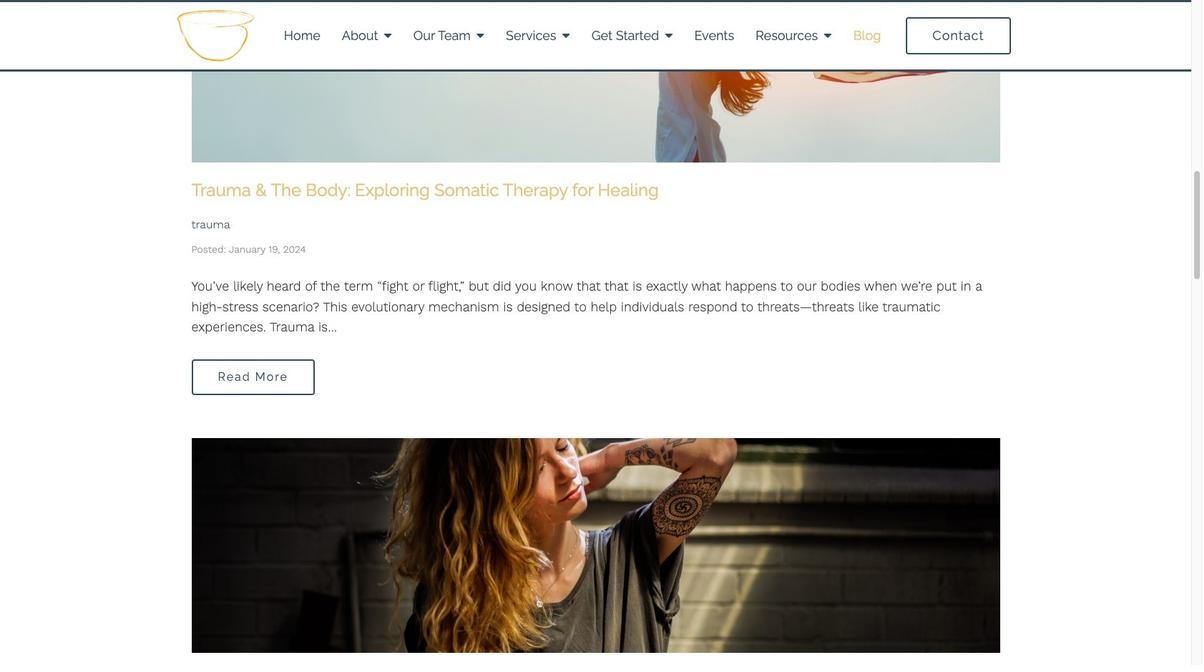 Task type: vqa. For each thing, say whether or not it's contained in the screenshot.
LINKEDIN IN IMAGE at the top left
no



Task type: describe. For each thing, give the bounding box(es) containing it.
logo image
[[174, 7, 258, 64]]



